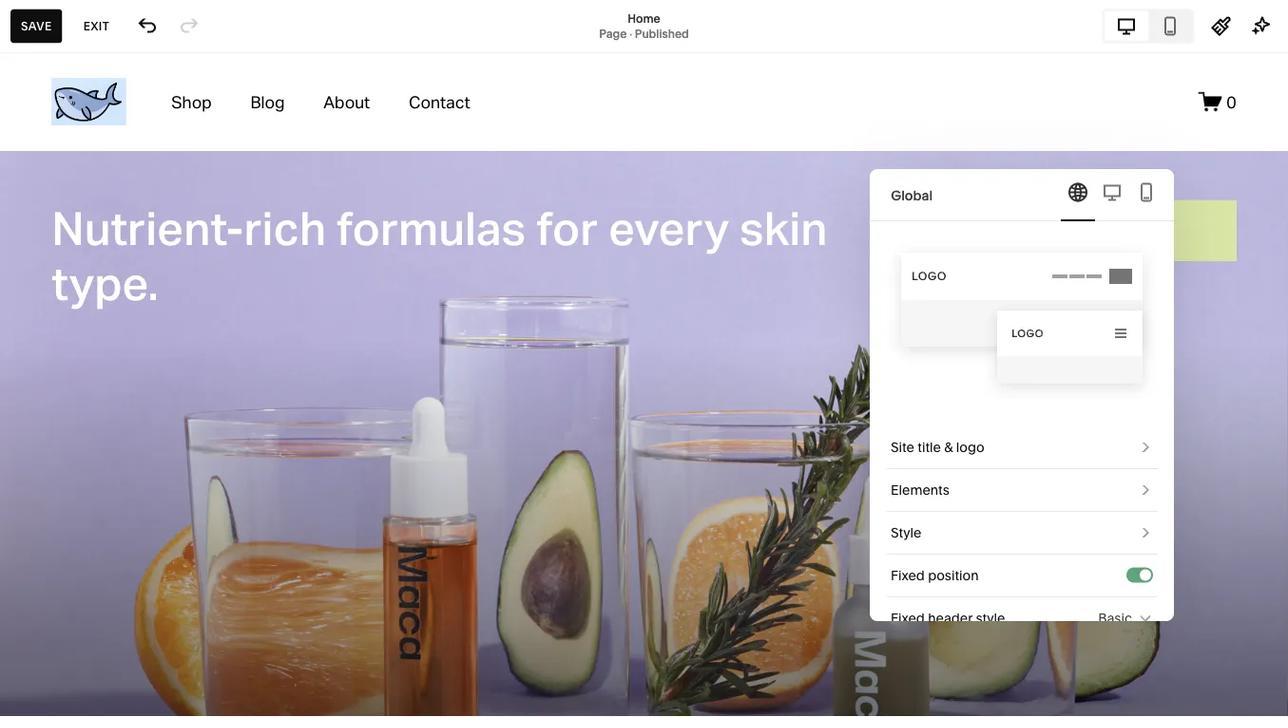 Task type: locate. For each thing, give the bounding box(es) containing it.
0 vertical spatial fixed
[[891, 568, 925, 584]]

global button
[[870, 169, 1174, 221]]

settings link
[[31, 614, 211, 636]]

home
[[628, 11, 660, 25]]

Fixed position checkbox
[[1140, 570, 1151, 581]]

home page · published
[[599, 11, 689, 40]]

tab list
[[1105, 11, 1192, 41], [1061, 169, 1164, 221]]

save
[[21, 19, 52, 33]]

basic
[[1098, 611, 1132, 627]]

fixed for fixed header style
[[891, 611, 925, 627]]

chevron small down light icon image
[[1138, 611, 1153, 626]]

settings
[[31, 615, 91, 633]]

scheduling
[[81, 287, 163, 305]]

1 fixed from the top
[[891, 568, 925, 584]]

fixed
[[891, 568, 925, 584], [891, 611, 925, 627]]

fixed position
[[891, 568, 979, 584]]

1 vertical spatial fixed
[[891, 611, 925, 627]]

site
[[891, 440, 914, 456]]

fixed down style
[[891, 568, 925, 584]]

fixed for fixed position
[[891, 568, 925, 584]]

library
[[76, 581, 127, 599]]

header
[[928, 611, 973, 627]]

position
[[928, 568, 979, 584]]

2 fixed from the top
[[891, 611, 925, 627]]

acuity scheduling link
[[31, 286, 211, 308]]

analytics
[[31, 253, 98, 271]]

selling link
[[31, 151, 211, 173]]

fixed left header
[[891, 611, 925, 627]]

1 vertical spatial tab list
[[1061, 169, 1164, 221]]

&
[[944, 440, 953, 456]]

contacts link
[[31, 218, 211, 241]]

marketing link
[[31, 184, 211, 207]]

asset library link
[[31, 580, 211, 602]]

save button
[[10, 9, 62, 43]]

marketing
[[31, 185, 105, 204]]

0 vertical spatial tab list
[[1105, 11, 1192, 41]]

·
[[629, 27, 632, 40]]

fixed header style
[[891, 611, 1005, 627]]



Task type: describe. For each thing, give the bounding box(es) containing it.
mobile image
[[1135, 181, 1158, 204]]

asset
[[31, 581, 72, 599]]

acuity
[[31, 287, 77, 305]]

exit button
[[73, 9, 120, 43]]

acuity scheduling
[[31, 287, 163, 305]]

help link
[[31, 647, 65, 668]]

title
[[918, 440, 941, 456]]

help
[[31, 648, 65, 667]]

style
[[976, 611, 1005, 627]]

selling
[[31, 152, 81, 170]]

analytics link
[[31, 252, 211, 274]]

site title & logo
[[891, 440, 985, 456]]

elements
[[891, 482, 950, 499]]

published
[[635, 27, 689, 40]]

global
[[891, 187, 932, 203]]

exit
[[83, 19, 109, 33]]

website link
[[31, 117, 211, 139]]

desktop image
[[1101, 181, 1124, 204]]

website
[[31, 118, 91, 136]]

page
[[599, 27, 627, 40]]

global image
[[1067, 181, 1089, 204]]

contacts
[[31, 219, 97, 238]]

asset library
[[31, 581, 127, 599]]

logo
[[956, 440, 985, 456]]

style
[[891, 525, 922, 541]]



Task type: vqa. For each thing, say whether or not it's contained in the screenshot.
position
yes



